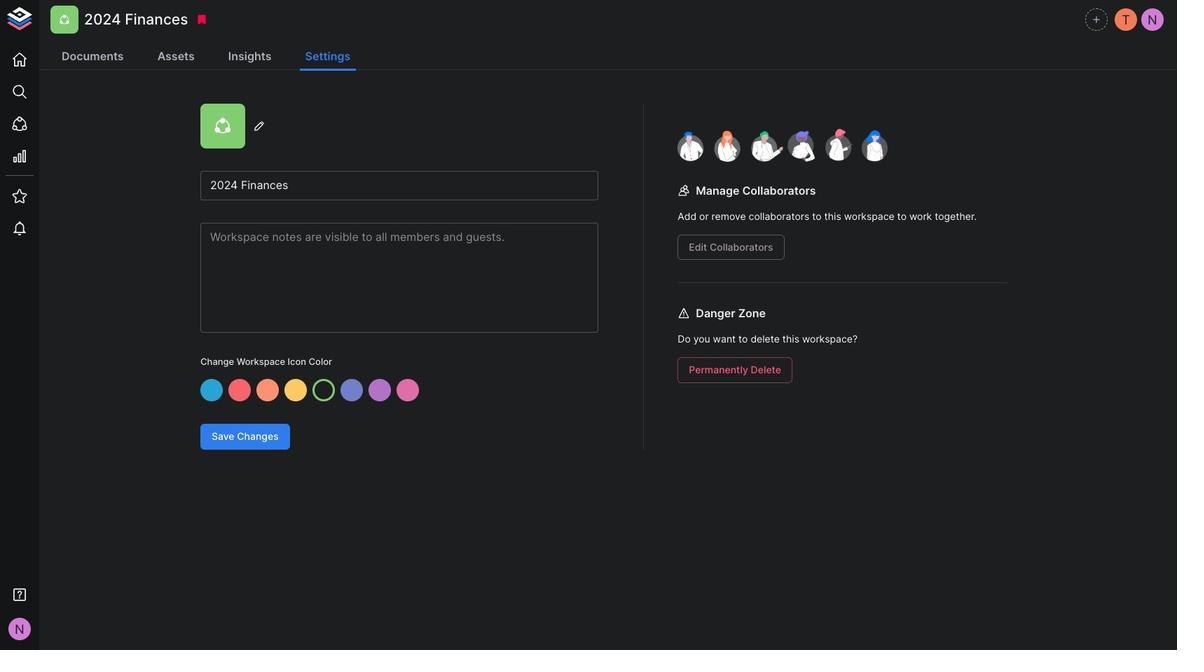 Task type: vqa. For each thing, say whether or not it's contained in the screenshot.
Bookmark image
no



Task type: locate. For each thing, give the bounding box(es) containing it.
remove bookmark image
[[196, 13, 209, 26]]



Task type: describe. For each thing, give the bounding box(es) containing it.
Workspace notes are visible to all members and guests. text field
[[201, 223, 599, 333]]

Workspace Name text field
[[201, 171, 599, 201]]



